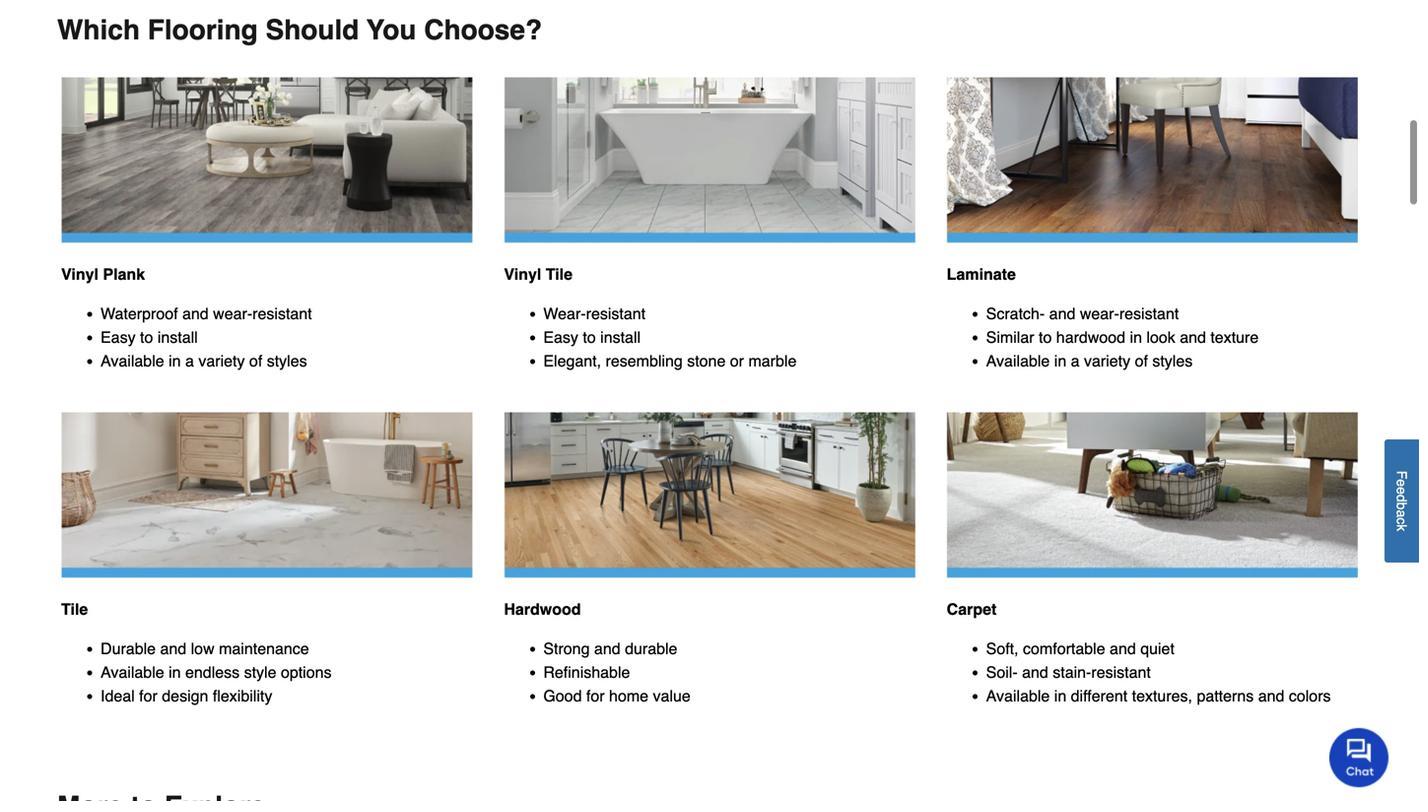 Task type: vqa. For each thing, say whether or not it's contained in the screenshot.
Patio Bars Link
no



Task type: describe. For each thing, give the bounding box(es) containing it.
stone
[[687, 352, 726, 370]]

wear-
[[544, 304, 586, 323]]

f e e d b a c k button
[[1385, 440, 1420, 563]]

flooring
[[148, 14, 258, 46]]

you
[[367, 14, 417, 46]]

available inside soft, comfortable and quiet soil- and stain-resistant available in different textures, patterns and colors
[[987, 687, 1050, 705]]

scratch-
[[987, 304, 1045, 323]]

carpet
[[947, 600, 997, 618]]

1 vertical spatial tile
[[61, 600, 88, 618]]

strong
[[544, 640, 590, 658]]

in inside soft, comfortable and quiet soil- and stain-resistant available in different textures, patterns and colors
[[1055, 687, 1067, 705]]

and right soil-
[[1023, 663, 1049, 682]]

waterproof
[[101, 304, 178, 323]]

resistant inside scratch- and wear-resistant similar to hardwood in look and texture available in a variety of styles
[[1120, 304, 1179, 323]]

variety inside scratch- and wear-resistant similar to hardwood in look and texture available in a variety of styles
[[1084, 352, 1131, 370]]

a inside waterproof and wear-resistant easy to install available in a variety of styles
[[185, 352, 194, 370]]

look
[[1147, 328, 1176, 346]]

soft, comfortable and quiet soil- and stain-resistant available in different textures, patterns and colors
[[987, 640, 1331, 705]]

stain-
[[1053, 663, 1092, 682]]

choose?
[[424, 14, 542, 46]]

or
[[730, 352, 744, 370]]

and inside durable and low maintenance available in endless style options ideal for design flexibility
[[160, 640, 187, 658]]

available inside durable and low maintenance available in endless style options ideal for design flexibility
[[101, 663, 164, 682]]

refinishable
[[544, 663, 630, 682]]

install inside waterproof and wear-resistant easy to install available in a variety of styles
[[158, 328, 198, 346]]

durable and low maintenance available in endless style options ideal for design flexibility
[[101, 640, 332, 705]]

style
[[244, 663, 277, 682]]

a kitchen with a table and three black chairs on an oak hardwood floor. image
[[504, 412, 916, 578]]

resistant inside wear-resistant easy to install elegant, resembling stone or marble
[[586, 304, 646, 323]]

textures,
[[1132, 687, 1193, 705]]

flexibility
[[213, 687, 272, 705]]

marble
[[749, 352, 797, 370]]

d
[[1395, 495, 1410, 502]]

scratch- and wear-resistant similar to hardwood in look and texture available in a variety of styles
[[987, 304, 1259, 370]]

wear-resistant easy to install elegant, resembling stone or marble
[[544, 304, 797, 370]]

f
[[1395, 471, 1410, 479]]

strong and durable refinishable good for home value
[[544, 640, 691, 705]]

f e e d b a c k
[[1395, 471, 1410, 531]]

a living room with a white sofa, a cream and oak ottoman and gray-beige vinyl plank flooring. image
[[61, 77, 473, 243]]

elegant,
[[544, 352, 601, 370]]

home
[[609, 687, 649, 705]]

variety inside waterproof and wear-resistant easy to install available in a variety of styles
[[199, 352, 245, 370]]

patterns
[[1197, 687, 1254, 705]]

comfortable
[[1023, 640, 1106, 658]]

a bathroom with a freestanding white bathtub and gray vinyl tile flooring. image
[[504, 77, 916, 243]]

chat invite button image
[[1330, 728, 1390, 788]]

vinyl for vinyl tile
[[504, 265, 542, 283]]

colors
[[1289, 687, 1331, 705]]

an office with medium-brown wood plank laminate flooring. image
[[947, 77, 1359, 243]]

c
[[1395, 518, 1410, 525]]

resistant inside waterproof and wear-resistant easy to install available in a variety of styles
[[253, 304, 312, 323]]

durable
[[101, 640, 156, 658]]

1 horizontal spatial tile
[[546, 265, 573, 283]]

a bathroom with an oak vanity, white and gray marble-look tile flooring and a freestanding bathtub. image
[[61, 412, 473, 578]]

of inside waterproof and wear-resistant easy to install available in a variety of styles
[[249, 352, 263, 370]]

laminate
[[947, 265, 1016, 283]]

and right look
[[1180, 328, 1207, 346]]

1 e from the top
[[1395, 479, 1410, 487]]

and left the colors
[[1259, 687, 1285, 705]]

vinyl plank
[[61, 265, 145, 283]]

resembling
[[606, 352, 683, 370]]

quiet
[[1141, 640, 1175, 658]]

to for vinyl plank
[[140, 328, 153, 346]]



Task type: locate. For each thing, give the bounding box(es) containing it.
1 install from the left
[[158, 328, 198, 346]]

2 variety from the left
[[1084, 352, 1131, 370]]

and right waterproof
[[182, 304, 209, 323]]

vinyl
[[61, 265, 99, 283], [504, 265, 542, 283]]

in down hardwood
[[1055, 352, 1067, 370]]

1 horizontal spatial wear-
[[1080, 304, 1120, 323]]

1 horizontal spatial easy
[[544, 328, 579, 346]]

styles inside scratch- and wear-resistant similar to hardwood in look and texture available in a variety of styles
[[1153, 352, 1193, 370]]

a living room with chairs and a wire basket of dog toys on plush white carpet. image
[[947, 412, 1359, 578]]

1 to from the left
[[140, 328, 153, 346]]

soft,
[[987, 640, 1019, 658]]

0 horizontal spatial a
[[185, 352, 194, 370]]

of
[[249, 352, 263, 370], [1135, 352, 1148, 370]]

similar
[[987, 328, 1035, 346]]

to right the similar
[[1039, 328, 1052, 346]]

and
[[182, 304, 209, 323], [1050, 304, 1076, 323], [1180, 328, 1207, 346], [160, 640, 187, 658], [594, 640, 621, 658], [1110, 640, 1137, 658], [1023, 663, 1049, 682], [1259, 687, 1285, 705]]

wear- up hardwood
[[1080, 304, 1120, 323]]

e up b
[[1395, 487, 1410, 495]]

which flooring should you choose?
[[57, 14, 542, 46]]

wear-
[[213, 304, 253, 323], [1080, 304, 1120, 323]]

2 for from the left
[[587, 687, 605, 705]]

to down waterproof
[[140, 328, 153, 346]]

for inside durable and low maintenance available in endless style options ideal for design flexibility
[[139, 687, 158, 705]]

in
[[1130, 328, 1143, 346], [169, 352, 181, 370], [1055, 352, 1067, 370], [169, 663, 181, 682], [1055, 687, 1067, 705]]

durable
[[625, 640, 678, 658]]

wear- inside waterproof and wear-resistant easy to install available in a variety of styles
[[213, 304, 253, 323]]

styles inside waterproof and wear-resistant easy to install available in a variety of styles
[[267, 352, 307, 370]]

endless
[[185, 663, 240, 682]]

for down refinishable at the bottom left of the page
[[587, 687, 605, 705]]

0 horizontal spatial of
[[249, 352, 263, 370]]

1 horizontal spatial for
[[587, 687, 605, 705]]

1 vinyl from the left
[[61, 265, 99, 283]]

1 horizontal spatial styles
[[1153, 352, 1193, 370]]

0 horizontal spatial tile
[[61, 600, 88, 618]]

easy inside wear-resistant easy to install elegant, resembling stone or marble
[[544, 328, 579, 346]]

1 horizontal spatial vinyl
[[504, 265, 542, 283]]

0 horizontal spatial install
[[158, 328, 198, 346]]

2 styles from the left
[[1153, 352, 1193, 370]]

easy
[[101, 328, 136, 346], [544, 328, 579, 346]]

and left low
[[160, 640, 187, 658]]

2 easy from the left
[[544, 328, 579, 346]]

available inside scratch- and wear-resistant similar to hardwood in look and texture available in a variety of styles
[[987, 352, 1050, 370]]

hardwood
[[1057, 328, 1126, 346]]

0 horizontal spatial variety
[[199, 352, 245, 370]]

wear- right waterproof
[[213, 304, 253, 323]]

0 horizontal spatial wear-
[[213, 304, 253, 323]]

2 horizontal spatial to
[[1039, 328, 1052, 346]]

1 wear- from the left
[[213, 304, 253, 323]]

to
[[140, 328, 153, 346], [583, 328, 596, 346], [1039, 328, 1052, 346]]

wear- for hardwood
[[1080, 304, 1120, 323]]

in left look
[[1130, 328, 1143, 346]]

easy inside waterproof and wear-resistant easy to install available in a variety of styles
[[101, 328, 136, 346]]

k
[[1395, 525, 1410, 531]]

in inside waterproof and wear-resistant easy to install available in a variety of styles
[[169, 352, 181, 370]]

0 horizontal spatial styles
[[267, 352, 307, 370]]

b
[[1395, 502, 1410, 510]]

a inside scratch- and wear-resistant similar to hardwood in look and texture available in a variety of styles
[[1071, 352, 1080, 370]]

a inside button
[[1395, 510, 1410, 518]]

and inside waterproof and wear-resistant easy to install available in a variety of styles
[[182, 304, 209, 323]]

easy down waterproof
[[101, 328, 136, 346]]

which
[[57, 14, 140, 46]]

1 horizontal spatial install
[[601, 328, 641, 346]]

0 horizontal spatial vinyl
[[61, 265, 99, 283]]

2 horizontal spatial a
[[1395, 510, 1410, 518]]

0 horizontal spatial easy
[[101, 328, 136, 346]]

available down durable at bottom left
[[101, 663, 164, 682]]

resistant
[[253, 304, 312, 323], [586, 304, 646, 323], [1120, 304, 1179, 323], [1092, 663, 1151, 682]]

maintenance
[[219, 640, 309, 658]]

to inside wear-resistant easy to install elegant, resembling stone or marble
[[583, 328, 596, 346]]

design
[[162, 687, 208, 705]]

available inside waterproof and wear-resistant easy to install available in a variety of styles
[[101, 352, 164, 370]]

different
[[1071, 687, 1128, 705]]

styles
[[267, 352, 307, 370], [1153, 352, 1193, 370]]

2 vinyl from the left
[[504, 265, 542, 283]]

1 horizontal spatial a
[[1071, 352, 1080, 370]]

0 horizontal spatial for
[[139, 687, 158, 705]]

in down stain-
[[1055, 687, 1067, 705]]

install up resembling
[[601, 328, 641, 346]]

for right "ideal"
[[139, 687, 158, 705]]

1 easy from the left
[[101, 328, 136, 346]]

to inside waterproof and wear-resistant easy to install available in a variety of styles
[[140, 328, 153, 346]]

and up refinishable at the bottom left of the page
[[594, 640, 621, 658]]

0 horizontal spatial to
[[140, 328, 153, 346]]

available down waterproof
[[101, 352, 164, 370]]

ideal
[[101, 687, 135, 705]]

install inside wear-resistant easy to install elegant, resembling stone or marble
[[601, 328, 641, 346]]

and left quiet
[[1110, 640, 1137, 658]]

install down waterproof
[[158, 328, 198, 346]]

0 vertical spatial tile
[[546, 265, 573, 283]]

available down soil-
[[987, 687, 1050, 705]]

value
[[653, 687, 691, 705]]

for
[[139, 687, 158, 705], [587, 687, 605, 705]]

to inside scratch- and wear-resistant similar to hardwood in look and texture available in a variety of styles
[[1039, 328, 1052, 346]]

2 wear- from the left
[[1080, 304, 1120, 323]]

waterproof and wear-resistant easy to install available in a variety of styles
[[101, 304, 312, 370]]

available down the similar
[[987, 352, 1050, 370]]

and up hardwood
[[1050, 304, 1076, 323]]

for inside strong and durable refinishable good for home value
[[587, 687, 605, 705]]

in inside durable and low maintenance available in endless style options ideal for design flexibility
[[169, 663, 181, 682]]

3 to from the left
[[1039, 328, 1052, 346]]

texture
[[1211, 328, 1259, 346]]

of inside scratch- and wear-resistant similar to hardwood in look and texture available in a variety of styles
[[1135, 352, 1148, 370]]

in up design at the bottom left
[[169, 663, 181, 682]]

tile
[[546, 265, 573, 283], [61, 600, 88, 618]]

wear- inside scratch- and wear-resistant similar to hardwood in look and texture available in a variety of styles
[[1080, 304, 1120, 323]]

variety
[[199, 352, 245, 370], [1084, 352, 1131, 370]]

2 of from the left
[[1135, 352, 1148, 370]]

and inside strong and durable refinishable good for home value
[[594, 640, 621, 658]]

a
[[185, 352, 194, 370], [1071, 352, 1080, 370], [1395, 510, 1410, 518]]

easy down wear-
[[544, 328, 579, 346]]

1 variety from the left
[[199, 352, 245, 370]]

e
[[1395, 479, 1410, 487], [1395, 487, 1410, 495]]

soil-
[[987, 663, 1018, 682]]

2 install from the left
[[601, 328, 641, 346]]

plank
[[103, 265, 145, 283]]

install
[[158, 328, 198, 346], [601, 328, 641, 346]]

to for laminate
[[1039, 328, 1052, 346]]

1 styles from the left
[[267, 352, 307, 370]]

to up elegant,
[[583, 328, 596, 346]]

available
[[101, 352, 164, 370], [987, 352, 1050, 370], [101, 663, 164, 682], [987, 687, 1050, 705]]

in down waterproof
[[169, 352, 181, 370]]

2 to from the left
[[583, 328, 596, 346]]

1 of from the left
[[249, 352, 263, 370]]

1 horizontal spatial variety
[[1084, 352, 1131, 370]]

options
[[281, 663, 332, 682]]

good
[[544, 687, 582, 705]]

2 e from the top
[[1395, 487, 1410, 495]]

e up d
[[1395, 479, 1410, 487]]

low
[[191, 640, 215, 658]]

wear- for install
[[213, 304, 253, 323]]

should
[[266, 14, 359, 46]]

1 for from the left
[[139, 687, 158, 705]]

1 horizontal spatial to
[[583, 328, 596, 346]]

hardwood
[[504, 600, 581, 618]]

vinyl for vinyl plank
[[61, 265, 99, 283]]

1 horizontal spatial of
[[1135, 352, 1148, 370]]

vinyl tile
[[504, 265, 573, 283]]

resistant inside soft, comfortable and quiet soil- and stain-resistant available in different textures, patterns and colors
[[1092, 663, 1151, 682]]



